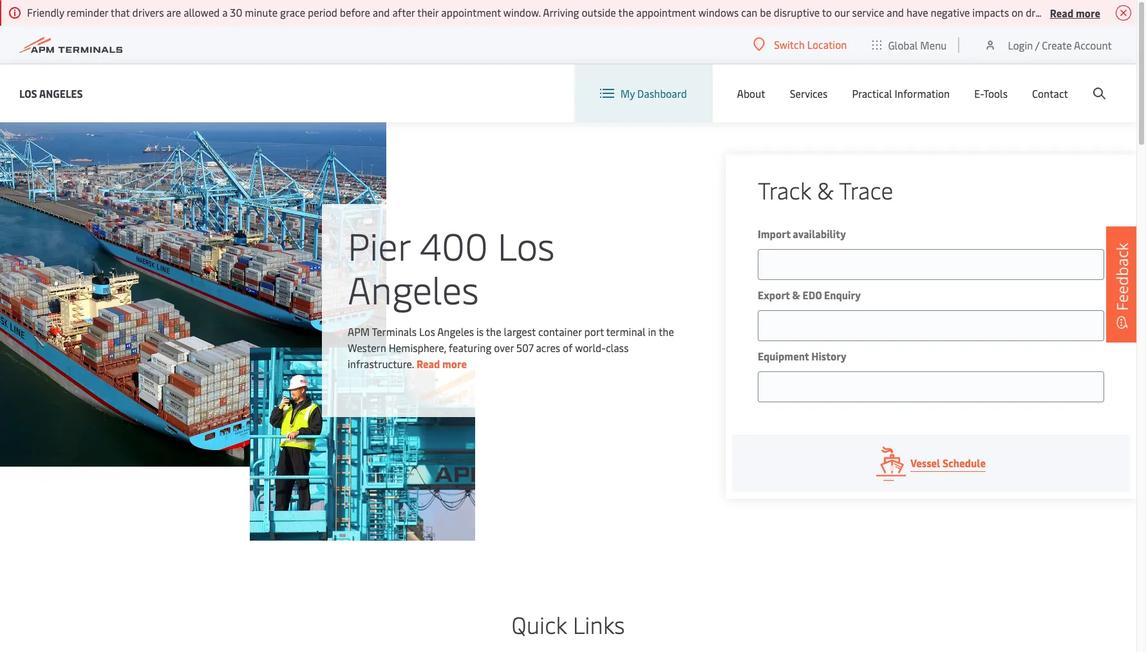 Task type: locate. For each thing, give the bounding box(es) containing it.
1 horizontal spatial &
[[817, 174, 834, 205]]

login
[[1008, 38, 1033, 52]]

before
[[340, 5, 370, 19]]

the right in
[[659, 325, 674, 339]]

pier 400 los angeles
[[348, 220, 555, 314]]

my
[[621, 86, 635, 100]]

more down featuring
[[442, 357, 467, 371]]

1 horizontal spatial and
[[887, 5, 904, 19]]

1 horizontal spatial los
[[419, 325, 435, 339]]

can
[[741, 5, 758, 19]]

1 vertical spatial read more
[[417, 357, 467, 371]]

over
[[494, 341, 514, 355]]

1 vertical spatial more
[[442, 357, 467, 371]]

0 horizontal spatial and
[[373, 5, 390, 19]]

and left after
[[373, 5, 390, 19]]

2 horizontal spatial los
[[498, 220, 555, 270]]

quick links
[[512, 609, 625, 640]]

1 vertical spatial &
[[792, 288, 800, 302]]

availability
[[793, 227, 846, 241]]

and left the have
[[887, 5, 904, 19]]

my dashboard
[[621, 86, 687, 100]]

0 vertical spatial read
[[1050, 5, 1074, 20]]

appointment right the their
[[441, 5, 501, 19]]

0 horizontal spatial read
[[417, 357, 440, 371]]

los for apm terminals los angeles is the largest container port terminal in the western hemisphere, featuring over 507 acres of world-class infrastructure.
[[419, 325, 435, 339]]

practical
[[852, 86, 892, 100]]

0 vertical spatial more
[[1076, 5, 1101, 20]]

more
[[1076, 5, 1101, 20], [442, 357, 467, 371]]

1 horizontal spatial on
[[1111, 5, 1123, 19]]

1 horizontal spatial read more
[[1050, 5, 1101, 20]]

400
[[420, 220, 488, 270]]

on left time.
[[1111, 5, 1123, 19]]

class
[[606, 341, 629, 355]]

0 vertical spatial read more
[[1050, 5, 1101, 20]]

read down hemisphere,
[[417, 357, 440, 371]]

arriving
[[543, 5, 579, 19]]

menu
[[921, 38, 947, 52]]

apm
[[348, 325, 370, 339]]

0 horizontal spatial &
[[792, 288, 800, 302]]

0 horizontal spatial read more
[[417, 357, 467, 371]]

be
[[760, 5, 771, 19]]

0 horizontal spatial los
[[19, 86, 37, 100]]

minute
[[245, 5, 278, 19]]

2 drivers from the left
[[1026, 5, 1058, 19]]

1 horizontal spatial read
[[1050, 5, 1074, 20]]

our
[[835, 5, 850, 19]]

service
[[852, 5, 885, 19]]

read inside button
[[1050, 5, 1074, 20]]

switch location button
[[754, 37, 847, 52]]

the right is
[[486, 325, 501, 339]]

are
[[166, 5, 181, 19]]

1 horizontal spatial appointment
[[636, 5, 696, 19]]

read
[[1050, 5, 1074, 20], [417, 357, 440, 371]]

more up account
[[1076, 5, 1101, 20]]

0 horizontal spatial more
[[442, 357, 467, 371]]

infrastructure.
[[348, 357, 414, 371]]

1 horizontal spatial more
[[1076, 5, 1101, 20]]

0 horizontal spatial on
[[1012, 5, 1023, 19]]

angeles inside pier 400 los angeles
[[348, 263, 479, 314]]

vessel schedule
[[911, 456, 986, 470]]

angeles
[[39, 86, 83, 100], [348, 263, 479, 314], [437, 325, 474, 339]]

30
[[230, 5, 242, 19]]

read more up login / create account
[[1050, 5, 1101, 20]]

on right impacts
[[1012, 5, 1023, 19]]

los angeles pier 400 image
[[0, 122, 386, 467]]

hemisphere,
[[389, 341, 446, 355]]

0 vertical spatial los
[[19, 86, 37, 100]]

create
[[1042, 38, 1072, 52]]

who
[[1060, 5, 1080, 19]]

read more for read more button
[[1050, 5, 1101, 20]]

on
[[1012, 5, 1023, 19], [1111, 5, 1123, 19]]

more inside button
[[1076, 5, 1101, 20]]

quick
[[512, 609, 567, 640]]

drivers left "are"
[[132, 5, 164, 19]]

more for read more button
[[1076, 5, 1101, 20]]

2 appointment from the left
[[636, 5, 696, 19]]

services button
[[790, 64, 828, 122]]

pier
[[348, 220, 410, 270]]

track
[[758, 174, 811, 205]]

practical information button
[[852, 64, 950, 122]]

is
[[477, 325, 484, 339]]

global menu button
[[860, 25, 960, 64]]

to
[[822, 5, 832, 19]]

los inside pier 400 los angeles
[[498, 220, 555, 270]]

outside
[[582, 5, 616, 19]]

export
[[758, 288, 790, 302]]

0 horizontal spatial appointment
[[441, 5, 501, 19]]

los
[[19, 86, 37, 100], [498, 220, 555, 270], [419, 325, 435, 339]]

1 vertical spatial read
[[417, 357, 440, 371]]

dashboard
[[637, 86, 687, 100]]

angeles for pier
[[348, 263, 479, 314]]

services
[[790, 86, 828, 100]]

about button
[[737, 64, 766, 122]]

negative
[[931, 5, 970, 19]]

that
[[111, 5, 130, 19]]

2 vertical spatial los
[[419, 325, 435, 339]]

impacts
[[973, 5, 1009, 19]]

1 drivers from the left
[[132, 5, 164, 19]]

disruptive
[[774, 5, 820, 19]]

2 vertical spatial angeles
[[437, 325, 474, 339]]

1 vertical spatial los
[[498, 220, 555, 270]]

0 horizontal spatial the
[[486, 325, 501, 339]]

export & edo enquiry
[[758, 288, 861, 302]]

equipment
[[758, 349, 809, 363]]

0 vertical spatial &
[[817, 174, 834, 205]]

0 horizontal spatial drivers
[[132, 5, 164, 19]]

& left trace at the top right of page
[[817, 174, 834, 205]]

appointment left windows
[[636, 5, 696, 19]]

the right outside
[[618, 5, 634, 19]]

read more down hemisphere,
[[417, 357, 467, 371]]

contact button
[[1032, 64, 1068, 122]]

apm terminals los angeles is the largest container port terminal in the western hemisphere, featuring over 507 acres of world-class infrastructure.
[[348, 325, 674, 371]]

read more button
[[1050, 5, 1101, 21]]

1 appointment from the left
[[441, 5, 501, 19]]

of
[[563, 341, 573, 355]]

& left edo
[[792, 288, 800, 302]]

acres
[[536, 341, 560, 355]]

los inside apm terminals los angeles is the largest container port terminal in the western hemisphere, featuring over 507 acres of world-class infrastructure.
[[419, 325, 435, 339]]

los angeles link
[[19, 85, 83, 101]]

login / create account
[[1008, 38, 1112, 52]]

port
[[584, 325, 604, 339]]

grace
[[280, 5, 305, 19]]

1 on from the left
[[1012, 5, 1023, 19]]

1 vertical spatial angeles
[[348, 263, 479, 314]]

equipment history
[[758, 349, 847, 363]]

drivers
[[132, 5, 164, 19], [1026, 5, 1058, 19]]

read up login / create account
[[1050, 5, 1074, 20]]

1 horizontal spatial drivers
[[1026, 5, 1058, 19]]

drivers left who
[[1026, 5, 1058, 19]]

angeles inside apm terminals los angeles is the largest container port terminal in the western hemisphere, featuring over 507 acres of world-class infrastructure.
[[437, 325, 474, 339]]

1 horizontal spatial the
[[618, 5, 634, 19]]



Task type: vqa. For each thing, say whether or not it's contained in the screenshot.
and to the left
yes



Task type: describe. For each thing, give the bounding box(es) containing it.
links
[[573, 609, 625, 640]]

/
[[1035, 38, 1040, 52]]

in
[[648, 325, 656, 339]]

switch
[[774, 37, 805, 52]]

global menu
[[888, 38, 947, 52]]

feedback button
[[1106, 226, 1139, 342]]

window.
[[503, 5, 541, 19]]

allowed
[[184, 5, 220, 19]]

practical information
[[852, 86, 950, 100]]

container
[[538, 325, 582, 339]]

terminals
[[372, 325, 417, 339]]

0 vertical spatial angeles
[[39, 86, 83, 100]]

period
[[308, 5, 337, 19]]

western
[[348, 341, 386, 355]]

import availability
[[758, 227, 846, 241]]

trace
[[839, 174, 894, 205]]

history
[[812, 349, 847, 363]]

1 and from the left
[[373, 5, 390, 19]]

la secondary image
[[250, 348, 476, 541]]

my dashboard button
[[600, 64, 687, 122]]

switch location
[[774, 37, 847, 52]]

vessel
[[911, 456, 941, 470]]

have
[[907, 5, 928, 19]]

their
[[417, 5, 439, 19]]

arrive
[[1082, 5, 1108, 19]]

feedback
[[1112, 242, 1133, 311]]

enquiry
[[824, 288, 861, 302]]

los angeles
[[19, 86, 83, 100]]

e-tools button
[[975, 64, 1008, 122]]

largest
[[504, 325, 536, 339]]

about
[[737, 86, 766, 100]]

& for trace
[[817, 174, 834, 205]]

time.
[[1125, 5, 1146, 19]]

global
[[888, 38, 918, 52]]

2 on from the left
[[1111, 5, 1123, 19]]

vessel schedule link
[[732, 435, 1130, 493]]

507
[[516, 341, 534, 355]]

featuring
[[449, 341, 492, 355]]

more for read more link
[[442, 357, 467, 371]]

& for edo
[[792, 288, 800, 302]]

read for read more link
[[417, 357, 440, 371]]

a
[[222, 5, 228, 19]]

read more for read more link
[[417, 357, 467, 371]]

windows
[[699, 5, 739, 19]]

los for pier 400 los angeles
[[498, 220, 555, 270]]

contact
[[1032, 86, 1068, 100]]

friendly
[[27, 5, 64, 19]]

angeles for apm
[[437, 325, 474, 339]]

location
[[807, 37, 847, 52]]

import
[[758, 227, 791, 241]]

2 and from the left
[[887, 5, 904, 19]]

edo
[[803, 288, 822, 302]]

los inside los angeles link
[[19, 86, 37, 100]]

schedule
[[943, 456, 986, 470]]

information
[[895, 86, 950, 100]]

read more link
[[417, 357, 467, 371]]

e-tools
[[975, 86, 1008, 100]]

track & trace
[[758, 174, 894, 205]]

world-
[[575, 341, 606, 355]]

reminder
[[67, 5, 108, 19]]

2 horizontal spatial the
[[659, 325, 674, 339]]

after
[[392, 5, 415, 19]]

read for read more button
[[1050, 5, 1074, 20]]

terminal
[[606, 325, 646, 339]]

friendly reminder that drivers are allowed a 30 minute grace period before and after their appointment window. arriving outside the appointment windows can be disruptive to our service and have negative impacts on drivers who arrive on time.
[[27, 5, 1146, 19]]

tools
[[984, 86, 1008, 100]]

close alert image
[[1116, 5, 1132, 21]]

account
[[1074, 38, 1112, 52]]

e-
[[975, 86, 984, 100]]



